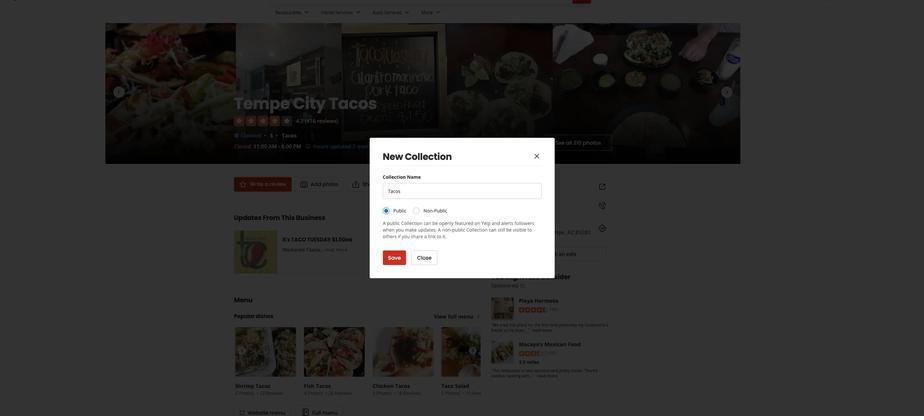 Task type: describe. For each thing, give the bounding box(es) containing it.
name
[[407, 174, 421, 180]]

tempecitytacos.com link
[[497, 183, 551, 190]]

24 chevron down v2 image for home services
[[354, 8, 362, 16]]

see all 210 photos link
[[545, 135, 612, 151]]

salsa
[[489, 247, 500, 253]]

3
[[373, 390, 376, 396]]

15 reviews
[[466, 390, 490, 396]]

more for playa
[[542, 328, 553, 333]]

husband
[[585, 322, 601, 328]]

collection up make
[[401, 220, 423, 226]]

119
[[497, 229, 506, 236]]

0 vertical spatial a
[[265, 181, 268, 188]]

more inside it's taco tuesday $1.50ea blackened tilapia… read more
[[336, 247, 348, 253]]

read inside it's taco tuesday $1.50ea blackened tilapia… read more
[[325, 247, 335, 253]]

playa hermosa
[[519, 297, 559, 305]]

24 share v2 image
[[352, 181, 360, 188]]

my
[[578, 322, 584, 328]]

this
[[281, 213, 295, 223]]

24 external link v2 image
[[599, 183, 607, 191]]

menu
[[234, 296, 253, 305]]

mexican
[[545, 341, 567, 348]]

next image
[[469, 347, 477, 355]]

salad
[[455, 383, 470, 390]]

0 horizontal spatial public
[[387, 220, 400, 226]]

tried
[[500, 322, 509, 328]]

1 public from the left
[[394, 207, 407, 214]]

24 star v2 image
[[239, 181, 247, 188]]

collection up 'name'
[[405, 150, 452, 163]]

tacos for chicken tacos
[[395, 383, 410, 390]]

southern
[[512, 229, 536, 236]]

with…"
[[522, 373, 535, 379]]

0 vertical spatial be
[[433, 220, 438, 226]]

review
[[270, 181, 287, 188]]

save
[[388, 254, 401, 262]]

2 public from the left
[[434, 207, 447, 214]]

4
[[304, 390, 307, 396]]

consider
[[541, 272, 571, 282]]

"we
[[492, 322, 499, 328]]

roasted
[[461, 247, 478, 253]]

more link
[[416, 4, 448, 23]]

e
[[508, 229, 511, 236]]

restaurants
[[276, 9, 301, 15]]

tacos up 8:00
[[282, 132, 297, 139]]

first
[[542, 322, 549, 328]]

follow
[[443, 181, 459, 188]]

1 vertical spatial can
[[489, 227, 497, 233]]

tempe
[[234, 93, 290, 115]]

it's taco tuesday $1.50ea blackened tilapia… read more
[[283, 236, 352, 253]]

3 photo of tempe city tacos - tempe, az, us. image from the left
[[342, 23, 447, 164]]

saved button
[[386, 177, 424, 192]]

all
[[566, 139, 573, 147]]

updates from this business element
[[224, 202, 513, 274]]

tacos link
[[282, 132, 297, 139]]

1065
[[550, 307, 559, 312]]

read more for hermosa
[[532, 328, 553, 333]]

tacos up reviews)
[[329, 93, 377, 115]]

if
[[398, 233, 401, 240]]

hours
[[313, 143, 329, 150]]

previous image for next icon
[[115, 88, 123, 96]]

suggest an edit
[[538, 251, 577, 258]]

fish
[[304, 383, 315, 390]]

tempe city tacos
[[234, 93, 377, 115]]

home services
[[321, 9, 353, 15]]

5
[[442, 390, 444, 396]]

auto services
[[373, 9, 402, 15]]

0 vertical spatial can
[[424, 220, 432, 226]]

4.5 star rating image
[[519, 307, 548, 313]]

a public collection can be openly featured on yelp and alerts followers when you make updates. a non-public collection can still be visible to others if you share a link to it.
[[383, 220, 535, 240]]

is inside "the restaurant is very spacious and pretty inside. there's outdoor seating with…"
[[521, 368, 524, 374]]

claimed
[[241, 132, 262, 139]]

pm
[[293, 143, 301, 150]]

dishes
[[256, 313, 273, 320]]

4 photo of tempe city tacos - tempe, az, us. image from the left
[[741, 23, 846, 164]]

new collection
[[383, 150, 452, 163]]

directions
[[508, 221, 535, 228]]

macayo's mexican food image
[[492, 341, 514, 364]]

fish tacos 4 photos
[[304, 383, 331, 396]]

photos for taco
[[446, 390, 461, 396]]

210
[[574, 139, 582, 147]]

get directions link
[[497, 221, 535, 228]]

shrimp
[[235, 383, 254, 390]]

Collection Name text field
[[383, 183, 542, 199]]

1 horizontal spatial public
[[452, 227, 466, 233]]

closed 11:00 am - 8:00 pm
[[234, 143, 301, 150]]

a inside "we tried this place for the first time yesterday my husband is a foodie so he loves…"
[[606, 322, 609, 328]]

ago
[[378, 143, 388, 150]]

14 chevron right outline image
[[476, 314, 481, 319]]

24 camera v2 image
[[300, 181, 308, 188]]

restaurant
[[501, 368, 520, 374]]

0 horizontal spatial to
[[437, 233, 442, 240]]

16 claim filled v2 image
[[234, 133, 239, 138]]

playa hermosa image
[[492, 298, 514, 320]]

info alert
[[305, 143, 388, 150]]

closed
[[234, 143, 251, 150]]

3.5 star rating image
[[519, 351, 548, 356]]

it's taco tuesday $1.50ea image
[[234, 231, 277, 274]]

close button
[[412, 251, 438, 265]]

tacos for shrimp tacos
[[256, 383, 271, 390]]

and inside today's special mon. 3-23 chips, guac and roasted red salsa $4.00…
[[451, 247, 460, 253]]

city
[[293, 93, 326, 115]]

today's special mon. 3-23 image
[[377, 231, 420, 274]]

menu element
[[224, 285, 504, 416]]

auto services link
[[368, 4, 416, 23]]

2 for months
[[353, 143, 356, 150]]

mon.
[[467, 236, 480, 244]]

read for macayo's
[[537, 373, 546, 379]]

photos for fish
[[308, 390, 323, 396]]

24 chevron down v2 image for restaurants
[[303, 8, 311, 16]]

pretty
[[560, 368, 571, 374]]

read for playa
[[532, 328, 541, 333]]

3.5 miles
[[519, 359, 540, 365]]

when
[[383, 227, 395, 233]]

home services link
[[316, 4, 368, 23]]

8:00
[[281, 143, 292, 150]]

2 for photos
[[235, 390, 238, 396]]

link
[[428, 233, 436, 240]]

menu
[[458, 313, 474, 320]]

23 inside today's special mon. 3-23 chips, guac and roasted red salsa $4.00…
[[487, 236, 494, 244]]

16 reviews
[[397, 390, 421, 396]]

0 horizontal spatial a
[[383, 220, 386, 226]]

tempecitytacos.com
[[497, 183, 551, 190]]

16 external link v2 image
[[240, 410, 245, 416]]

very
[[525, 368, 533, 374]]

$1.50ea
[[332, 236, 352, 244]]

reviews for fish tacos
[[335, 390, 352, 396]]

read more link for mexican
[[537, 373, 558, 379]]

for
[[528, 322, 534, 328]]

collection down "on"
[[467, 227, 488, 233]]

chicken
[[373, 383, 394, 390]]

follow button
[[427, 177, 465, 192]]

reviews for taco salad
[[472, 390, 490, 396]]

4.2 star rating image
[[234, 116, 292, 126]]

visible
[[513, 227, 527, 233]]

24 add v2 image
[[433, 181, 440, 188]]



Task type: vqa. For each thing, say whether or not it's contained in the screenshot.
Rooter within 'For All Your Plumbing Needs Call Free Flo Rooter In San Fernando Valley. They Are The "Pet Friendly Plumbers" With Great Reviews'
no



Task type: locate. For each thing, give the bounding box(es) containing it.
previous image
[[238, 248, 245, 256]]

is inside "we tried this place for the first time yesterday my husband is a foodie so he loves…"
[[602, 322, 605, 328]]

food
[[568, 341, 581, 348]]

1 horizontal spatial to
[[528, 227, 532, 233]]

1 vertical spatial you
[[402, 233, 410, 240]]

you
[[492, 272, 504, 282]]

tacos for fish tacos
[[316, 383, 331, 390]]

months
[[357, 143, 377, 150]]

1 services from the left
[[336, 9, 353, 15]]

a up when
[[383, 220, 386, 226]]

0 horizontal spatial services
[[336, 9, 353, 15]]

2 vertical spatial a
[[606, 322, 609, 328]]

restaurants link
[[270, 4, 316, 23]]

4 24 chevron down v2 image from the left
[[435, 8, 442, 16]]

1 vertical spatial be
[[507, 227, 512, 233]]

1 horizontal spatial is
[[602, 322, 605, 328]]

2 down shrimp
[[235, 390, 238, 396]]

0 vertical spatial previous image
[[115, 88, 123, 96]]

1 vertical spatial 2
[[235, 390, 238, 396]]

photos for shrimp
[[239, 390, 254, 396]]

1 vertical spatial read more link
[[537, 373, 558, 379]]

3-
[[481, 236, 487, 244]]

1 photos from the left
[[239, 390, 254, 396]]

0 horizontal spatial can
[[424, 220, 432, 226]]

tilapia…
[[306, 247, 324, 253]]

read more
[[532, 328, 553, 333], [537, 373, 558, 379]]

4 reviews from the left
[[472, 390, 490, 396]]

is left very
[[521, 368, 524, 374]]

1 vertical spatial more
[[542, 328, 553, 333]]

is right husband
[[602, 322, 605, 328]]

you up if
[[396, 227, 404, 233]]

24 chevron down v2 image for auto services
[[403, 8, 411, 16]]

1 photo of tempe city tacos - tempe, az, us. image from the left
[[48, 23, 236, 164]]

16 info v2 image
[[305, 144, 311, 149]]

services right home
[[336, 9, 353, 15]]

1 vertical spatial and
[[451, 247, 460, 253]]

and down special in the bottom of the page
[[451, 247, 460, 253]]

services right auto
[[384, 9, 402, 15]]

read more link for hermosa
[[532, 328, 553, 333]]

collection
[[405, 150, 452, 163], [383, 174, 406, 180], [401, 220, 423, 226], [467, 227, 488, 233]]

taco salad image
[[442, 327, 503, 377]]

to left the it.
[[437, 233, 442, 240]]

you right if
[[402, 233, 410, 240]]

featured
[[455, 220, 474, 226]]

can up updates. at the left bottom of the page
[[424, 220, 432, 226]]

tacos up 23 reviews
[[256, 383, 271, 390]]

a
[[265, 181, 268, 188], [425, 233, 427, 240], [606, 322, 609, 328]]

tacos up 16
[[395, 383, 410, 390]]

0 horizontal spatial a
[[265, 181, 268, 188]]

0 horizontal spatial 2
[[235, 390, 238, 396]]

1 vertical spatial read
[[532, 328, 541, 333]]

there's
[[585, 368, 598, 374]]

reviews for shrimp tacos
[[266, 390, 284, 396]]

tacos inside shrimp tacos 2 photos
[[256, 383, 271, 390]]

add photo
[[311, 181, 338, 188]]

23 inside menu element
[[260, 390, 265, 396]]

close
[[417, 254, 432, 262]]

photos for chicken
[[377, 390, 392, 396]]

2 inside the 'info' "alert"
[[353, 143, 356, 150]]

a inside the a public collection can be openly featured on yelp and alerts followers when you make updates. a non-public collection can still be visible to others if you share a link to it.
[[425, 233, 427, 240]]

photos inside taco salad 5 photos
[[446, 390, 461, 396]]

reviews right 16
[[404, 390, 421, 396]]

1 vertical spatial a
[[438, 227, 441, 233]]

23
[[487, 236, 494, 244], [260, 390, 265, 396]]

24 menu v2 image
[[302, 409, 310, 416]]

photo of tempe city tacos - tempe, az, us. image
[[48, 23, 236, 164], [236, 23, 342, 164], [342, 23, 447, 164], [741, 23, 846, 164]]

popular
[[234, 313, 255, 320]]

15
[[466, 390, 471, 396]]

2 horizontal spatial a
[[606, 322, 609, 328]]

taco salad 5 photos
[[442, 383, 470, 396]]

write a review link
[[234, 177, 292, 192]]

foodie
[[492, 328, 503, 333]]

24 chevron down v2 image inside more link
[[435, 8, 442, 16]]

sponsored
[[492, 282, 519, 289]]

today's
[[425, 236, 446, 244]]

photos
[[583, 139, 601, 147]]

"we tried this place for the first time yesterday my husband is a foodie so he loves…"
[[492, 322, 609, 333]]

4 photos from the left
[[446, 390, 461, 396]]

a left link
[[425, 233, 427, 240]]

photos down chicken
[[377, 390, 392, 396]]

and inside "the restaurant is very spacious and pretty inside. there's outdoor seating with…"
[[551, 368, 559, 374]]

time
[[550, 322, 558, 328]]

be up updates. at the left bottom of the page
[[433, 220, 438, 226]]

1 horizontal spatial services
[[384, 9, 402, 15]]

reviews right "26"
[[335, 390, 352, 396]]

photos inside shrimp tacos 2 photos
[[239, 390, 254, 396]]

can left still
[[489, 227, 497, 233]]

blackened
[[283, 247, 305, 253]]

public
[[387, 220, 400, 226], [452, 227, 466, 233]]

16 info v2 image
[[520, 283, 525, 289]]

1 vertical spatial read more
[[537, 373, 558, 379]]

public
[[394, 207, 407, 214], [434, 207, 447, 214]]

it's
[[283, 236, 290, 244]]

0 horizontal spatial 23
[[260, 390, 265, 396]]

non-public
[[424, 207, 447, 214]]

tacos inside chicken tacos 3 photos
[[395, 383, 410, 390]]

reviews)
[[317, 117, 338, 125]]

suggest
[[538, 251, 558, 258]]

1 reviews from the left
[[266, 390, 284, 396]]

0 vertical spatial 23
[[487, 236, 494, 244]]

2 vertical spatial read
[[537, 373, 546, 379]]

24 chevron down v2 image inside auto services 'link'
[[403, 8, 411, 16]]

0 vertical spatial a
[[383, 220, 386, 226]]

24 chevron down v2 image inside home services "link"
[[354, 8, 362, 16]]

1 vertical spatial 23
[[260, 390, 265, 396]]

a
[[383, 220, 386, 226], [438, 227, 441, 233]]

1 horizontal spatial 23
[[487, 236, 494, 244]]

next image
[[724, 88, 732, 96]]

reviews right 15
[[472, 390, 490, 396]]

2 vertical spatial more
[[547, 373, 558, 379]]

24 chevron down v2 image left auto
[[354, 8, 362, 16]]

macayo's mexican food
[[519, 341, 581, 348]]

1 vertical spatial a
[[425, 233, 427, 240]]

saved
[[402, 181, 419, 188]]

tuesday
[[307, 236, 331, 244]]

photos inside fish tacos 4 photos
[[308, 390, 323, 396]]

public up openly on the left of page
[[434, 207, 447, 214]]

save button
[[383, 251, 406, 265]]

16
[[397, 390, 403, 396]]

fish tacos image
[[304, 327, 365, 377]]

inside.
[[572, 368, 584, 374]]

1 vertical spatial is
[[521, 368, 524, 374]]

az
[[568, 229, 574, 236]]

today's special mon. 3-23 chips, guac and roasted red salsa $4.00…
[[425, 236, 500, 260]]

2 inside shrimp tacos 2 photos
[[235, 390, 238, 396]]

and up still
[[492, 220, 500, 226]]

and
[[492, 220, 500, 226], [451, 247, 460, 253], [551, 368, 559, 374]]

also
[[526, 272, 540, 282]]

0 vertical spatial to
[[528, 227, 532, 233]]

collection up the 24 save v2 icon
[[383, 174, 406, 180]]

read right with…"
[[537, 373, 546, 379]]

1 horizontal spatial public
[[434, 207, 447, 214]]

hours updated 2 months ago
[[313, 143, 388, 150]]

and inside the a public collection can be openly featured on yelp and alerts followers when you make updates. a non-public collection can still be visible to others if you share a link to it.
[[492, 220, 500, 226]]

24 chevron down v2 image
[[303, 8, 311, 16], [354, 8, 362, 16], [403, 8, 411, 16], [435, 8, 442, 16]]

26 reviews
[[328, 390, 352, 396]]

make
[[405, 227, 417, 233]]

0 vertical spatial read
[[325, 247, 335, 253]]

suggest an edit button
[[497, 247, 607, 262]]

alerts
[[502, 220, 514, 226]]

0 horizontal spatial and
[[451, 247, 460, 253]]

public up make
[[394, 207, 407, 214]]

1 horizontal spatial can
[[489, 227, 497, 233]]

you
[[396, 227, 404, 233], [402, 233, 410, 240]]

services for home services
[[336, 9, 353, 15]]

a right husband
[[606, 322, 609, 328]]

services for auto services
[[384, 9, 402, 15]]

followers
[[515, 220, 535, 226]]

24 phone v2 image
[[599, 202, 607, 210]]

and left pretty
[[551, 368, 559, 374]]

playa
[[519, 297, 534, 305]]

to down followers
[[528, 227, 532, 233]]

photos down taco
[[446, 390, 461, 396]]

auto
[[373, 9, 383, 15]]

photos inside chicken tacos 3 photos
[[377, 390, 392, 396]]

photo of tempe city tacos - tempe, az, us. good eating! image
[[553, 23, 741, 164]]

more right the
[[542, 328, 553, 333]]

24 directions v2 image
[[599, 224, 607, 232]]

24 chevron down v2 image right restaurants
[[303, 8, 311, 16]]

2 left the months
[[353, 143, 356, 150]]

a right write
[[265, 181, 268, 188]]

updates.
[[418, 227, 437, 233]]

more down $1.50ea
[[336, 247, 348, 253]]

"the
[[492, 368, 500, 374]]

1 horizontal spatial and
[[492, 220, 500, 226]]

4.2
[[296, 117, 304, 125]]

read
[[325, 247, 335, 253], [532, 328, 541, 333], [537, 373, 546, 379]]

1 horizontal spatial a
[[425, 233, 427, 240]]

chicken tacos image
[[373, 327, 434, 377]]

services inside "link"
[[336, 9, 353, 15]]

2 photos from the left
[[308, 390, 323, 396]]

more for macayo's
[[547, 373, 558, 379]]

"the restaurant is very spacious and pretty inside. there's outdoor seating with…"
[[492, 368, 598, 379]]

1 horizontal spatial a
[[438, 227, 441, 233]]

see
[[556, 139, 565, 147]]

yelp
[[482, 220, 491, 226]]

2 photo of tempe city tacos - tempe, az, us. image from the left
[[236, 23, 342, 164]]

3 photos from the left
[[377, 390, 392, 396]]

more left pretty
[[547, 373, 558, 379]]

tacos inside fish tacos 4 photos
[[316, 383, 331, 390]]

24 chevron down v2 image for more
[[435, 8, 442, 16]]

previous image for next image
[[238, 347, 245, 355]]

business categories element
[[270, 4, 833, 23]]

0 vertical spatial 2
[[353, 143, 356, 150]]

24 save v2 image
[[392, 181, 400, 188]]

new collection dialog
[[0, 0, 925, 416]]

services inside 'link'
[[384, 9, 402, 15]]

an
[[559, 251, 565, 258]]

services
[[336, 9, 353, 15], [384, 9, 402, 15]]

26
[[328, 390, 334, 396]]

0 horizontal spatial be
[[433, 220, 438, 226]]

close image
[[533, 152, 541, 160]]

0 vertical spatial is
[[602, 322, 605, 328]]

0 vertical spatial public
[[387, 220, 400, 226]]

read more for mexican
[[537, 373, 558, 379]]

previous image
[[115, 88, 123, 96], [238, 347, 245, 355]]

a left non-
[[438, 227, 441, 233]]

0 horizontal spatial is
[[521, 368, 524, 374]]

guac
[[439, 247, 450, 253]]

read left first
[[532, 328, 541, 333]]

24 chevron down v2 image right more
[[435, 8, 442, 16]]

public down 'featured'
[[452, 227, 466, 233]]

0 vertical spatial and
[[492, 220, 500, 226]]

this
[[510, 322, 516, 328]]

23 reviews
[[260, 390, 284, 396]]

read down tuesday
[[325, 247, 335, 253]]

be down alerts
[[507, 227, 512, 233]]

playa hermosa link
[[519, 297, 559, 305]]

photos down "fish"
[[308, 390, 323, 396]]

reviews for chicken tacos
[[404, 390, 421, 396]]

taco
[[442, 383, 454, 390]]

1 24 chevron down v2 image from the left
[[303, 8, 311, 16]]

11:00
[[254, 143, 267, 150]]

photo of tempe city tacos - tempe, az, us. street tacos! image
[[447, 23, 553, 164]]

1 vertical spatial previous image
[[238, 347, 245, 355]]

edit
[[567, 251, 577, 258]]

outdoor
[[492, 373, 507, 379]]

reviews
[[266, 390, 284, 396], [335, 390, 352, 396], [404, 390, 421, 396], [472, 390, 490, 396]]

0 vertical spatial more
[[336, 247, 348, 253]]

hermosa
[[535, 297, 559, 305]]

others
[[383, 233, 397, 240]]

24 chevron down v2 image right auto services
[[403, 8, 411, 16]]

2 services from the left
[[384, 9, 402, 15]]

None search field
[[271, 0, 593, 4]]

openly
[[439, 220, 454, 226]]

2 vertical spatial and
[[551, 368, 559, 374]]

loves…"
[[515, 328, 530, 333]]

tacos up "26"
[[316, 383, 331, 390]]

chips,
[[425, 247, 438, 253]]

public up when
[[387, 220, 400, 226]]

0 vertical spatial read more
[[532, 328, 553, 333]]

2 reviews from the left
[[335, 390, 352, 396]]

24 chevron down v2 image inside the restaurants link
[[303, 8, 311, 16]]

1 horizontal spatial previous image
[[238, 347, 245, 355]]

he
[[510, 328, 514, 333]]

0 horizontal spatial previous image
[[115, 88, 123, 96]]

1 horizontal spatial 2
[[353, 143, 356, 150]]

reviews left 4
[[266, 390, 284, 396]]

photo
[[323, 181, 338, 188]]

1 vertical spatial to
[[437, 233, 442, 240]]

get
[[497, 221, 506, 228]]

0 vertical spatial you
[[396, 227, 404, 233]]

2 horizontal spatial and
[[551, 368, 559, 374]]

it.
[[443, 233, 447, 240]]

3 reviews from the left
[[404, 390, 421, 396]]

0 horizontal spatial public
[[394, 207, 407, 214]]

3 24 chevron down v2 image from the left
[[403, 8, 411, 16]]

2 24 chevron down v2 image from the left
[[354, 8, 362, 16]]

0 vertical spatial read more link
[[532, 328, 553, 333]]

shrimp tacos image
[[235, 327, 296, 377]]

1 vertical spatial public
[[452, 227, 466, 233]]

photos down shrimp
[[239, 390, 254, 396]]

1 horizontal spatial be
[[507, 227, 512, 233]]



